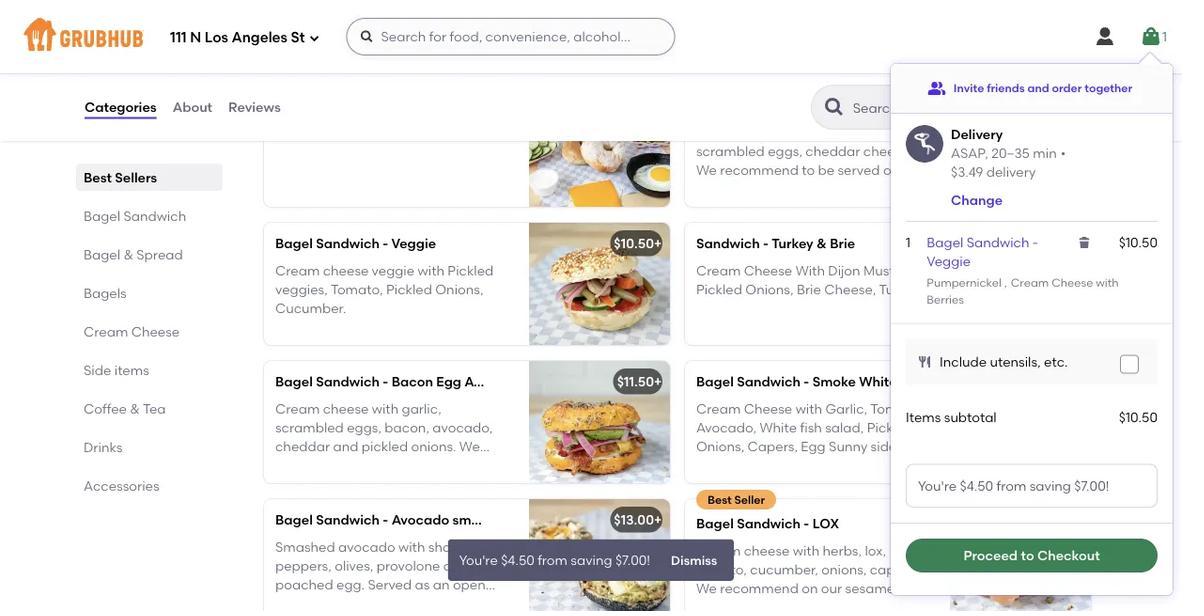 Task type: describe. For each thing, give the bounding box(es) containing it.
cream cheese with dijon mustard, baby greens, tomato, pickled onions, brie cheese, turkey breast.
[[697, 262, 1063, 297]]

asap,
[[952, 145, 989, 161]]

open
[[453, 577, 486, 593]]

los
[[205, 29, 228, 46]]

cheddar
[[806, 143, 861, 159]]

side
[[871, 439, 897, 455]]

we inside cream cheese with herbs, lox, tomato, cucumber, onions, capers. we recommend on our sesame bagel.
[[697, 581, 717, 597]]

smash
[[453, 512, 495, 528]]

smashed avocado with shallots, peppers, olives, provolone cheese, poached egg. served as an open face sandwich. we recommend
[[276, 539, 494, 611]]

bagel sandwich - veggie image
[[529, 223, 670, 345]]

0 vertical spatial egg
[[813, 98, 838, 114]]

bagels tab
[[84, 283, 215, 303]]

everything
[[841, 458, 908, 474]]

recommend inside cream cheese with herbs, lox, tomato, cucumber, onions, capers. we recommend on our sesame bagel.
[[721, 581, 799, 597]]

cream cheese veggie with pickled veggies, tomato, pickled onions, cucumber.
[[276, 262, 494, 317]]

bacon
[[392, 374, 433, 390]]

shallots,
[[429, 539, 481, 555]]

as
[[415, 577, 430, 593]]

svg image inside the 1 button
[[1141, 25, 1163, 48]]

turkey inside cream cheese with dijon mustard, baby greens, tomato, pickled onions, brie cheese, turkey breast.
[[880, 281, 921, 297]]

categories
[[85, 99, 157, 115]]

cream for cream cheese with berries
[[1012, 276, 1050, 290]]

cheese for bagel sandwich - veggie
[[323, 262, 369, 278]]

bagels
[[84, 285, 127, 301]]

greens,
[[959, 262, 1008, 278]]

$11.50 + for bagel sandwich - bacon egg avocado & cheese
[[617, 374, 662, 390]]

bagel sandwich - avocado smash image
[[529, 500, 670, 611]]

in
[[802, 458, 814, 474]]

we inside smashed avocado with shallots, peppers, olives, provolone cheese, poached egg. served as an open face sandwich. we recommend
[[375, 596, 396, 611]]

bagel sandwich -  egg & cheese
[[697, 98, 903, 114]]

capers.
[[871, 562, 918, 578]]

accessories
[[84, 478, 159, 494]]

1 inside button
[[1163, 29, 1168, 45]]

bagel inside tab
[[84, 208, 120, 224]]

from inside you're $4.50 from saving $7.00! alert
[[538, 552, 568, 568]]

avocado,
[[697, 420, 757, 436]]

cream cheese with berries
[[928, 276, 1120, 306]]

cream for cream cheese with garlic, tomato, avocado, white fish salad, pickled onions, capers, egg sunny side up. we recommend in our everything bagel
[[697, 401, 741, 417]]

scrambled
[[697, 143, 765, 159]]

dismiss
[[671, 553, 718, 568]]

an
[[433, 577, 450, 593]]

$4.50 inside alert
[[501, 552, 535, 568]]

0 horizontal spatial svg image
[[360, 29, 375, 44]]

svg image right st
[[309, 32, 320, 44]]

veggies,
[[276, 281, 328, 297]]

sandwich left bacon
[[316, 374, 380, 390]]

- left smoke
[[804, 374, 810, 390]]

on inside cream cheese with garlic, scrambled eggs, cheddar cheese. we recommend to be served on our everything bagel
[[884, 162, 900, 178]]

with for pumpernickel
[[1097, 276, 1120, 290]]

include utensils, etc.
[[940, 354, 1069, 370]]

drinks tab
[[84, 437, 215, 457]]

cream cheese with garlic, scrambled eggs, cheddar cheese. we recommend to be served on our everything bagel
[[697, 124, 924, 197]]

cheese for bagel sandwich - smoke white fish salad
[[744, 401, 793, 417]]

up.
[[900, 439, 920, 455]]

smoke
[[813, 374, 857, 390]]

recommend inside cream cheese with garlic, scrambled eggs, cheddar cheese. we recommend to be served on our everything bagel
[[721, 162, 799, 178]]

proceed
[[964, 548, 1018, 563]]

main navigation navigation
[[0, 0, 1183, 73]]

tooltip containing delivery
[[891, 53, 1174, 595]]

bagel sandwich inside tab
[[84, 208, 186, 224]]

baby
[[923, 262, 956, 278]]

side items tab
[[84, 360, 215, 380]]

pumpernickel
[[928, 276, 1005, 290]]

Search for food, convenience, alcohol... search field
[[346, 18, 676, 55]]

n
[[190, 29, 201, 46]]

breast.
[[924, 281, 968, 297]]

catering
[[1033, 99, 1091, 115]]

111 n los angeles st
[[170, 29, 305, 46]]

you're inside alert
[[460, 552, 498, 568]]

cream for cream cheese veggie with pickled veggies, tomato, pickled onions, cucumber.
[[276, 262, 320, 278]]

side
[[84, 362, 111, 378]]

with inside cream cheese veggie with pickled veggies, tomato, pickled onions, cucumber.
[[418, 262, 445, 278]]

garlic,
[[823, 124, 863, 140]]

served
[[368, 577, 412, 593]]

checkout
[[1038, 548, 1101, 563]]

search icon image
[[824, 96, 846, 118]]

egg inside cream cheese with garlic, tomato, avocado, white fish salad, pickled onions, capers, egg sunny side up. we recommend in our everything bagel
[[802, 439, 826, 455]]

pickled inside cream cheese with dijon mustard, baby greens, tomato, pickled onions, brie cheese, turkey breast.
[[697, 281, 743, 297]]

reviews
[[229, 99, 281, 115]]

best for best sellers
[[84, 169, 112, 185]]

bagel sandwich - bacon egg avocado & cheese
[[276, 374, 585, 390]]

sandwich.
[[307, 596, 372, 611]]

coffee
[[84, 401, 127, 417]]

cream cheese tab
[[84, 322, 215, 341]]

best sellers
[[84, 169, 157, 185]]

20–35
[[992, 145, 1031, 161]]

about button
[[172, 73, 214, 141]]

recommend inside cream cheese with garlic, tomato, avocado, white fish salad, pickled onions, capers, egg sunny side up. we recommend in our everything bagel
[[721, 458, 799, 474]]

best seller bagel sandwich - build your own
[[276, 78, 489, 117]]

svg image up "fish"
[[918, 354, 933, 369]]

herbs,
[[823, 543, 862, 559]]

mustard,
[[864, 262, 920, 278]]

0 horizontal spatial bagel sandwich - veggie
[[276, 236, 436, 252]]

bagel up the smashed
[[276, 512, 313, 528]]

111
[[170, 29, 187, 46]]

seller for best seller
[[735, 493, 766, 507]]

our inside cream cheese with herbs, lox, tomato, cucumber, onions, capers. we recommend on our sesame bagel.
[[822, 581, 843, 597]]

sandwich up the best seller bagel sandwich - build your own
[[323, 41, 421, 65]]

cream cheese
[[84, 323, 180, 339]]

proceed to checkout button
[[907, 539, 1159, 573]]

$13.50 +
[[1036, 512, 1084, 528]]

own
[[459, 101, 489, 117]]

sandwich up 'avocado'
[[316, 512, 380, 528]]

delivery icon image
[[907, 125, 944, 163]]

bagel sandwich - build your own image
[[529, 85, 670, 207]]

best seller
[[708, 493, 766, 507]]

$11.50 for bagel sandwich - bacon egg avocado & cheese
[[617, 374, 654, 390]]

svg image inside tooltip
[[1125, 359, 1136, 370]]

to inside button
[[1022, 548, 1035, 563]]

tomato, inside cream cheese with garlic, tomato, avocado, white fish salad, pickled onions, capers, egg sunny side up. we recommend in our everything bagel
[[871, 401, 923, 417]]

- left lox
[[804, 516, 810, 532]]

lox
[[813, 516, 840, 532]]

bagel inside cream cheese with garlic, scrambled eggs, cheddar cheese. we recommend to be served on our everything bagel
[[767, 181, 804, 197]]

to inside cream cheese with garlic, scrambled eggs, cheddar cheese. we recommend to be served on our everything bagel
[[802, 162, 815, 178]]

delivery
[[987, 164, 1037, 180]]

from inside tooltip
[[997, 478, 1027, 494]]

sandwich inside tab
[[124, 208, 186, 224]]

and
[[1028, 81, 1050, 95]]

sellers
[[115, 169, 157, 185]]

poached
[[276, 577, 333, 593]]

cream for cream cheese with dijon mustard, baby greens, tomato, pickled onions, brie cheese, turkey breast.
[[697, 262, 741, 278]]

salad,
[[826, 420, 864, 436]]

saving inside alert
[[571, 552, 613, 568]]

$11.50 + for bagel sandwich - smoke white fish salad
[[1039, 374, 1084, 390]]

cucumber.
[[276, 301, 347, 317]]

best for best seller
[[708, 493, 732, 507]]

dismiss button
[[666, 552, 723, 569]]

•
[[1061, 145, 1067, 161]]

$13.50
[[1036, 512, 1076, 528]]

be
[[819, 162, 835, 178]]

0 horizontal spatial veggie
[[392, 236, 436, 252]]

bagel & spread tab
[[84, 244, 215, 264]]

cream cheese with herbs, lox, tomato, cucumber, onions, capers. we recommend on our sesame bagel.
[[697, 543, 918, 611]]

svg image up cream cheese with berries
[[1078, 235, 1093, 250]]

our inside cream cheese with garlic, scrambled eggs, cheddar cheese. we recommend to be served on our everything bagel
[[903, 162, 924, 178]]

invite friends and order together
[[954, 81, 1133, 95]]

utensils,
[[991, 354, 1042, 370]]

cheese.
[[864, 143, 913, 159]]

bagel sandwich - smoke white fish salad image
[[951, 361, 1092, 484]]

face
[[276, 596, 304, 611]]

brie inside cream cheese with dijon mustard, baby greens, tomato, pickled onions, brie cheese, turkey breast.
[[797, 281, 822, 297]]

onions, inside cream cheese with garlic, tomato, avocado, white fish salad, pickled onions, capers, egg sunny side up. we recommend in our everything bagel
[[697, 439, 745, 455]]

tea
[[143, 401, 166, 417]]

- inside the best seller bagel sandwich - build your own
[[383, 101, 389, 117]]

- inside bagel sandwich - veggie
[[1033, 235, 1039, 251]]

bagel inside cream cheese with garlic, tomato, avocado, white fish salad, pickled onions, capers, egg sunny side up. we recommend in our everything bagel
[[697, 477, 734, 493]]

- left bacon
[[383, 374, 389, 390]]

$13.00
[[614, 512, 654, 528]]

1 inside tooltip
[[907, 235, 911, 251]]

& inside tab
[[130, 401, 140, 417]]

min
[[1034, 145, 1058, 161]]

olives,
[[335, 558, 374, 574]]

cheese inside tab
[[131, 323, 180, 339]]



Task type: locate. For each thing, give the bounding box(es) containing it.
$7.00! down $13.00
[[616, 552, 651, 568]]

1 vertical spatial our
[[817, 458, 838, 474]]

1 horizontal spatial avocado
[[465, 374, 523, 390]]

0 horizontal spatial best
[[84, 169, 112, 185]]

svg image left the 1 button
[[1095, 25, 1117, 48]]

&
[[841, 98, 851, 114], [817, 236, 827, 252], [124, 246, 133, 262], [526, 374, 536, 390], [130, 401, 140, 417]]

seller for best seller bagel sandwich - build your own
[[314, 78, 344, 92]]

angeles
[[232, 29, 288, 46]]

0 horizontal spatial you're
[[460, 552, 498, 568]]

0 vertical spatial white
[[860, 374, 898, 390]]

you're $4.50 from saving $7.00! down $13.00
[[460, 552, 651, 568]]

egg.
[[337, 577, 365, 593]]

onions, inside cream cheese with dijon mustard, baby greens, tomato, pickled onions, brie cheese, turkey breast.
[[746, 281, 794, 297]]

seller inside the best seller bagel sandwich - build your own
[[314, 78, 344, 92]]

best left 'sellers'
[[84, 169, 112, 185]]

cheese inside cream cheese with dijon mustard, baby greens, tomato, pickled onions, brie cheese, turkey breast.
[[744, 262, 793, 278]]

$11.50 for bagel sandwich - smoke white fish salad
[[1039, 374, 1076, 390]]

0 vertical spatial $4.50
[[961, 478, 994, 494]]

build
[[392, 101, 424, 117]]

0 vertical spatial our
[[903, 162, 924, 178]]

1 horizontal spatial to
[[1022, 548, 1035, 563]]

egg down fish
[[802, 439, 826, 455]]

2 vertical spatial our
[[822, 581, 843, 597]]

bagel inside the best seller bagel sandwich - build your own
[[276, 101, 313, 117]]

pickled down sandwich - turkey & brie
[[697, 281, 743, 297]]

cheese up "capers,"
[[744, 401, 793, 417]]

0 vertical spatial best
[[287, 78, 311, 92]]

$7.00!
[[1075, 478, 1110, 494], [616, 552, 651, 568]]

friends
[[988, 81, 1026, 95]]

tomato, down "fish"
[[871, 401, 923, 417]]

tomato,
[[1011, 262, 1063, 278], [331, 281, 383, 297], [871, 401, 923, 417]]

sunny
[[829, 439, 868, 455]]

bagel up scrambled
[[697, 98, 734, 114]]

cheese inside cream cheese with berries
[[1052, 276, 1094, 290]]

$4.50 down subtotal
[[961, 478, 994, 494]]

subtotal
[[945, 409, 997, 425]]

sandwich up avocado,
[[737, 374, 801, 390]]

1 horizontal spatial saving
[[1030, 478, 1072, 494]]

$7.00! inside tooltip
[[1075, 478, 1110, 494]]

1 horizontal spatial onions,
[[697, 439, 745, 455]]

+ for bagel sandwich - bacon egg avocado & cheese
[[654, 374, 662, 390]]

1 vertical spatial recommend
[[721, 458, 799, 474]]

0 horizontal spatial turkey
[[772, 236, 814, 252]]

tomato, down veggie
[[331, 281, 383, 297]]

bagel up veggies,
[[276, 236, 313, 252]]

brie down with
[[797, 281, 822, 297]]

bagel sandwich up the best seller bagel sandwich - build your own
[[260, 41, 421, 65]]

you're $4.50 from saving $7.00!
[[919, 478, 1110, 494], [460, 552, 651, 568]]

bagel sandwich - veggie
[[928, 235, 1039, 270], [276, 236, 436, 252]]

0 horizontal spatial bagel sandwich
[[84, 208, 186, 224]]

cream inside cream cheese tab
[[84, 323, 128, 339]]

bagel sandwich - veggie inside tooltip
[[928, 235, 1039, 270]]

0 vertical spatial to
[[802, 162, 815, 178]]

1 horizontal spatial svg image
[[1125, 359, 1136, 370]]

0 horizontal spatial $4.50
[[501, 552, 535, 568]]

to left be
[[802, 162, 815, 178]]

0 horizontal spatial $10.50 +
[[614, 236, 662, 252]]

bagel sandwich - lox
[[697, 516, 840, 532]]

3 recommend from the top
[[721, 581, 799, 597]]

bagel inside tooltip
[[928, 235, 964, 251]]

our inside cream cheese with garlic, tomato, avocado, white fish salad, pickled onions, capers, egg sunny side up. we recommend in our everything bagel
[[817, 458, 838, 474]]

cheese up "side items" tab
[[131, 323, 180, 339]]

brie up the dijon
[[830, 236, 856, 252]]

1 vertical spatial to
[[1022, 548, 1035, 563]]

white up "capers,"
[[760, 420, 798, 436]]

accessories tab
[[84, 476, 215, 496]]

1 horizontal spatial from
[[997, 478, 1027, 494]]

1
[[1163, 29, 1168, 45], [907, 235, 911, 251]]

cheese inside cream cheese with garlic, scrambled eggs, cheddar cheese. we recommend to be served on our everything bagel
[[744, 124, 790, 140]]

cheese,
[[444, 558, 493, 574]]

you're
[[919, 478, 957, 494], [460, 552, 498, 568]]

+ for bagel sandwich - smoke white fish salad
[[1076, 374, 1084, 390]]

invite friends and order together button
[[928, 71, 1133, 105]]

you're down up.
[[919, 478, 957, 494]]

recommend
[[721, 162, 799, 178], [721, 458, 799, 474], [721, 581, 799, 597]]

cheese right search icon
[[855, 98, 903, 114]]

2 vertical spatial recommend
[[721, 581, 799, 597]]

0 vertical spatial 1
[[1163, 29, 1168, 45]]

from up bagel sandwich - lox image
[[997, 478, 1027, 494]]

to right proceed
[[1022, 548, 1035, 563]]

1 vertical spatial 1
[[907, 235, 911, 251]]

with
[[796, 262, 826, 278]]

cheese inside cream cheese with herbs, lox, tomato, cucumber, onions, capers. we recommend on our sesame bagel.
[[744, 543, 790, 559]]

0 vertical spatial bagel
[[767, 181, 804, 197]]

sandwich up veggie
[[316, 236, 380, 252]]

with inside smashed avocado with shallots, peppers, olives, provolone cheese, poached egg. served as an open face sandwich. we recommend
[[399, 539, 425, 555]]

bagel down 'best seller'
[[697, 516, 734, 532]]

turkey
[[772, 236, 814, 252], [880, 281, 921, 297]]

our right in
[[817, 458, 838, 474]]

1 horizontal spatial best
[[287, 78, 311, 92]]

1 vertical spatial tomato,
[[331, 281, 383, 297]]

cream down sandwich - turkey & brie
[[697, 262, 741, 278]]

$4.50 right cheese,
[[501, 552, 535, 568]]

1 horizontal spatial you're
[[919, 478, 957, 494]]

cream cheese with garlic, tomato, avocado, white fish salad, pickled onions, capers, egg sunny side up. we recommend in our everything bagel
[[697, 401, 923, 493]]

0 horizontal spatial brie
[[797, 281, 822, 297]]

coffee & tea tab
[[84, 399, 215, 418]]

0 horizontal spatial onions,
[[436, 281, 484, 297]]

bagel up 'reviews'
[[260, 41, 318, 65]]

$7.00! inside alert
[[616, 552, 651, 568]]

we up bagel.
[[697, 581, 717, 597]]

- left search icon
[[804, 98, 810, 114]]

1 vertical spatial brie
[[797, 281, 822, 297]]

cream for cream cheese with garlic, scrambled eggs, cheddar cheese. we recommend to be served on our everything bagel
[[697, 124, 741, 140]]

sandwich up eggs,
[[737, 98, 801, 114]]

1 vertical spatial you're
[[460, 552, 498, 568]]

best sellers tab
[[84, 167, 215, 187]]

svg image
[[1141, 25, 1163, 48], [360, 29, 375, 44], [1125, 359, 1136, 370]]

side items
[[84, 362, 149, 378]]

0 horizontal spatial to
[[802, 162, 815, 178]]

recommend down "capers,"
[[721, 458, 799, 474]]

saving inside tooltip
[[1030, 478, 1072, 494]]

veggie up pumpernickel
[[928, 254, 971, 270]]

0 horizontal spatial you're $4.50 from saving $7.00!
[[460, 552, 651, 568]]

you're $4.50 from saving $7.00! inside tooltip
[[919, 478, 1110, 494]]

1 horizontal spatial veggie
[[928, 254, 971, 270]]

- down 'everything'
[[764, 236, 769, 252]]

1 horizontal spatial 1
[[1163, 29, 1168, 45]]

0 vertical spatial $10.50 +
[[1036, 98, 1084, 114]]

smashed
[[276, 539, 335, 555]]

with for bagel sandwich - smoke white fish salad
[[796, 401, 823, 417]]

avocado right bacon
[[465, 374, 523, 390]]

from right cheese,
[[538, 552, 568, 568]]

1 horizontal spatial bagel
[[767, 181, 804, 197]]

onions, inside cream cheese veggie with pickled veggies, tomato, pickled onions, cucumber.
[[436, 281, 484, 297]]

1 horizontal spatial $7.00!
[[1075, 478, 1110, 494]]

0 horizontal spatial avocado
[[392, 512, 450, 528]]

1 horizontal spatial tomato,
[[871, 401, 923, 417]]

tomato,
[[697, 562, 748, 578]]

bagel sandwich - lox image
[[951, 500, 1092, 611]]

2 horizontal spatial tomato,
[[1011, 262, 1063, 278]]

we inside cream cheese with garlic, tomato, avocado, white fish salad, pickled onions, capers, egg sunny side up. we recommend in our everything bagel
[[697, 458, 717, 474]]

items
[[907, 409, 942, 425]]

0 horizontal spatial seller
[[314, 78, 344, 92]]

tomato, right greens,
[[1011, 262, 1063, 278]]

1 vertical spatial $4.50
[[501, 552, 535, 568]]

bagel up 'best seller'
[[697, 477, 734, 493]]

our down cheese.
[[903, 162, 924, 178]]

with inside cream cheese with garlic, scrambled eggs, cheddar cheese. we recommend to be served on our everything bagel
[[793, 124, 820, 140]]

0 vertical spatial $7.00!
[[1075, 478, 1110, 494]]

1 horizontal spatial white
[[860, 374, 898, 390]]

provolone
[[377, 558, 440, 574]]

with for bagel sandwich - lox
[[793, 543, 820, 559]]

cream inside cream cheese with garlic, scrambled eggs, cheddar cheese. we recommend to be served on our everything bagel
[[697, 124, 741, 140]]

0 horizontal spatial white
[[760, 420, 798, 436]]

our down onions,
[[822, 581, 843, 597]]

we down avocado,
[[697, 458, 717, 474]]

sandwich - turkey & brie
[[697, 236, 856, 252]]

0 vertical spatial you're
[[919, 478, 957, 494]]

seller right reviews button at the left of the page
[[314, 78, 344, 92]]

tomato, inside cream cheese with dijon mustard, baby greens, tomato, pickled onions, brie cheese, turkey breast.
[[1011, 262, 1063, 278]]

0 vertical spatial you're $4.50 from saving $7.00!
[[919, 478, 1110, 494]]

pickled inside cream cheese with garlic, tomato, avocado, white fish salad, pickled onions, capers, egg sunny side up. we recommend in our everything bagel
[[868, 420, 914, 436]]

+ for bagel sandwich -  egg & cheese
[[1076, 98, 1084, 114]]

cream inside cream cheese with dijon mustard, baby greens, tomato, pickled onions, brie cheese, turkey breast.
[[697, 262, 741, 278]]

1 vertical spatial you're $4.50 from saving $7.00!
[[460, 552, 651, 568]]

we inside cream cheese with garlic, scrambled eggs, cheddar cheese. we recommend to be served on our everything bagel
[[697, 162, 717, 178]]

cream right greens,
[[1012, 276, 1050, 290]]

with inside cream cheese with berries
[[1097, 276, 1120, 290]]

1 vertical spatial avocado
[[392, 512, 450, 528]]

- left build
[[383, 101, 389, 117]]

bagel up avocado,
[[697, 374, 734, 390]]

best down st
[[287, 78, 311, 92]]

sesame
[[846, 581, 895, 597]]

with inside cream cheese with herbs, lox, tomato, cucumber, onions, capers. we recommend on our sesame bagel.
[[793, 543, 820, 559]]

bagel down best sellers in the top left of the page
[[84, 208, 120, 224]]

1 horizontal spatial you're $4.50 from saving $7.00!
[[919, 478, 1110, 494]]

bagel up the 'baby'
[[928, 235, 964, 251]]

2 recommend from the top
[[721, 458, 799, 474]]

white inside cream cheese with garlic, tomato, avocado, white fish salad, pickled onions, capers, egg sunny side up. we recommend in our everything bagel
[[760, 420, 798, 436]]

0 vertical spatial saving
[[1030, 478, 1072, 494]]

you're $4.50 from saving $7.00! inside alert
[[460, 552, 651, 568]]

- up 'avocado'
[[383, 512, 389, 528]]

with for bagel sandwich -  egg & cheese
[[793, 124, 820, 140]]

change button
[[952, 191, 1003, 210]]

seller up bagel sandwich - lox
[[735, 493, 766, 507]]

cream inside cream cheese with garlic, tomato, avocado, white fish salad, pickled onions, capers, egg sunny side up. we recommend in our everything bagel
[[697, 401, 741, 417]]

0 vertical spatial recommend
[[721, 162, 799, 178]]

1 vertical spatial saving
[[571, 552, 613, 568]]

turkey down mustard,
[[880, 281, 921, 297]]

bagel sandwich -  egg & cheese image
[[951, 85, 1092, 207]]

$11.50 +
[[1038, 234, 1083, 250], [617, 374, 662, 390], [1039, 374, 1084, 390]]

1 vertical spatial turkey
[[880, 281, 921, 297]]

bagel & spread
[[84, 246, 183, 262]]

bagel inside 'tab'
[[84, 246, 120, 262]]

1 vertical spatial from
[[538, 552, 568, 568]]

2 vertical spatial best
[[708, 493, 732, 507]]

best inside the best seller bagel sandwich - build your own
[[287, 78, 311, 92]]

change
[[952, 192, 1003, 208]]

with
[[793, 124, 820, 140], [418, 262, 445, 278], [1097, 276, 1120, 290], [796, 401, 823, 417], [399, 539, 425, 555], [793, 543, 820, 559]]

$7.00! up $13.50 +
[[1075, 478, 1110, 494]]

1 horizontal spatial bagel sandwich - veggie
[[928, 235, 1039, 270]]

bagel sandwich - veggie link
[[928, 235, 1039, 270]]

bagel sandwich - veggie up pumpernickel
[[928, 235, 1039, 270]]

on inside cream cheese with herbs, lox, tomato, cucumber, onions, capers. we recommend on our sesame bagel.
[[802, 581, 819, 597]]

tomato, inside cream cheese veggie with pickled veggies, tomato, pickled onions, cucumber.
[[331, 281, 383, 297]]

people icon image
[[928, 79, 947, 98]]

Search Brooklyn Bagel Bakery search field
[[852, 99, 996, 117]]

1 vertical spatial $10.50 +
[[614, 236, 662, 252]]

& inside 'tab'
[[124, 246, 133, 262]]

sandwich left build
[[316, 101, 380, 117]]

white left "fish"
[[860, 374, 898, 390]]

1 button
[[1141, 20, 1168, 54]]

bagel down cucumber.
[[276, 374, 313, 390]]

you're up open on the left of the page
[[460, 552, 498, 568]]

cheese inside cream cheese with garlic, tomato, avocado, white fish salad, pickled onions, capers, egg sunny side up. we recommend in our everything bagel
[[744, 401, 793, 417]]

capers,
[[748, 439, 798, 455]]

bagel.
[[697, 600, 737, 611]]

eggs,
[[768, 143, 803, 159]]

spread
[[137, 246, 183, 262]]

peppers,
[[276, 558, 332, 574]]

cream up veggies,
[[276, 262, 320, 278]]

recommend down cucumber,
[[721, 581, 799, 597]]

0 horizontal spatial bagel
[[697, 477, 734, 493]]

berries
[[928, 292, 965, 306]]

sandwich inside the best seller bagel sandwich - build your own
[[316, 101, 380, 117]]

on
[[884, 162, 900, 178], [802, 581, 819, 597]]

1 vertical spatial seller
[[735, 493, 766, 507]]

bagel sandwich - veggie up veggie
[[276, 236, 436, 252]]

$10.50 + for cream cheese with garlic, scrambled eggs, cheddar cheese. we recommend to be served on our everything bagel
[[1036, 98, 1084, 114]]

cream up scrambled
[[697, 124, 741, 140]]

$13.00 +
[[614, 512, 662, 528]]

garlic,
[[826, 401, 868, 417]]

1 recommend from the top
[[721, 162, 799, 178]]

svg image
[[1095, 25, 1117, 48], [309, 32, 320, 44], [1078, 235, 1093, 250], [918, 354, 933, 369]]

1 horizontal spatial brie
[[830, 236, 856, 252]]

1 vertical spatial $7.00!
[[616, 552, 651, 568]]

with for bagel sandwich - avocado smash
[[399, 539, 425, 555]]

cheese for bagel sandwich -  egg & cheese
[[744, 124, 790, 140]]

0 vertical spatial seller
[[314, 78, 344, 92]]

bagel
[[767, 181, 804, 197], [697, 477, 734, 493]]

veggie inside bagel sandwich - veggie
[[928, 254, 971, 270]]

sandwich up greens,
[[967, 235, 1030, 251]]

best for best seller bagel sandwich - build your own
[[287, 78, 311, 92]]

pickled
[[448, 262, 494, 278], [386, 281, 433, 297], [697, 281, 743, 297], [868, 420, 914, 436]]

white
[[860, 374, 898, 390], [760, 420, 798, 436]]

2 horizontal spatial svg image
[[1141, 25, 1163, 48]]

-
[[804, 98, 810, 114], [383, 101, 389, 117], [1033, 235, 1039, 251], [383, 236, 389, 252], [764, 236, 769, 252], [383, 374, 389, 390], [804, 374, 810, 390], [383, 512, 389, 528], [804, 516, 810, 532]]

- up veggie
[[383, 236, 389, 252]]

cream up avocado,
[[697, 401, 741, 417]]

egg right bacon
[[437, 374, 462, 390]]

on down cucumber,
[[802, 581, 819, 597]]

bagel up bagels
[[84, 246, 120, 262]]

from
[[997, 478, 1027, 494], [538, 552, 568, 568]]

0 vertical spatial on
[[884, 162, 900, 178]]

sandwich
[[323, 41, 421, 65], [737, 98, 801, 114], [316, 101, 380, 117], [124, 208, 186, 224], [967, 235, 1030, 251], [316, 236, 380, 252], [697, 236, 761, 252], [316, 374, 380, 390], [737, 374, 801, 390], [316, 512, 380, 528], [737, 516, 801, 532]]

veggie up veggie
[[392, 236, 436, 252]]

0 horizontal spatial saving
[[571, 552, 613, 568]]

on down cheese.
[[884, 162, 900, 178]]

cream inside cream cheese with herbs, lox, tomato, cucumber, onions, capers. we recommend on our sesame bagel.
[[697, 543, 741, 559]]

0 vertical spatial avocado
[[465, 374, 523, 390]]

bagel sandwich - smoke white fish salad
[[697, 374, 966, 390]]

0 vertical spatial from
[[997, 478, 1027, 494]]

1 vertical spatial white
[[760, 420, 798, 436]]

2 horizontal spatial best
[[708, 493, 732, 507]]

+ for bagel sandwich - avocado smash
[[654, 512, 662, 528]]

pickled down veggie
[[386, 281, 433, 297]]

delivery asap, 20–35 min • $3.49 delivery
[[952, 126, 1067, 180]]

0 vertical spatial brie
[[830, 236, 856, 252]]

served
[[838, 162, 881, 178]]

order
[[1053, 81, 1083, 95]]

turkey up with
[[772, 236, 814, 252]]

bagel sandwich down 'sellers'
[[84, 208, 186, 224]]

cucumber,
[[751, 562, 819, 578]]

cheese up the etc.
[[1052, 276, 1094, 290]]

cream down bagels
[[84, 323, 128, 339]]

2 vertical spatial tomato,
[[871, 401, 923, 417]]

sandwich down 'everything'
[[697, 236, 761, 252]]

0 horizontal spatial 1
[[907, 235, 911, 251]]

bagel sandwich - bacon egg avocado & cheese image
[[529, 361, 670, 484]]

tooltip
[[891, 53, 1174, 595]]

sandwich up spread
[[124, 208, 186, 224]]

you're inside tooltip
[[919, 478, 957, 494]]

$10.50
[[1036, 98, 1076, 114], [1120, 235, 1159, 251], [614, 236, 654, 252], [1120, 409, 1159, 425]]

cheese down sandwich - turkey & brie
[[744, 262, 793, 278]]

1 horizontal spatial $4.50
[[961, 478, 994, 494]]

cheese
[[744, 124, 790, 140], [323, 262, 369, 278], [539, 374, 585, 390], [744, 543, 790, 559]]

1 vertical spatial veggie
[[928, 254, 971, 270]]

+ for bagel sandwich - veggie
[[654, 236, 662, 252]]

1 vertical spatial bagel sandwich
[[84, 208, 186, 224]]

1 horizontal spatial on
[[884, 162, 900, 178]]

$11.50
[[1038, 234, 1075, 250], [617, 374, 654, 390], [1039, 374, 1076, 390]]

you're $4.50 from saving $7.00! alert
[[448, 539, 735, 581]]

catering button
[[1025, 87, 1099, 128]]

0 vertical spatial bagel sandwich
[[260, 41, 421, 65]]

1 horizontal spatial $10.50 +
[[1036, 98, 1084, 114]]

fish
[[801, 420, 823, 436]]

cheese
[[855, 98, 903, 114], [744, 262, 793, 278], [1052, 276, 1094, 290], [131, 323, 180, 339], [744, 401, 793, 417]]

0 vertical spatial turkey
[[772, 236, 814, 252]]

2 horizontal spatial onions,
[[746, 281, 794, 297]]

cheese,
[[825, 281, 877, 297]]

1 vertical spatial egg
[[437, 374, 462, 390]]

bagel down st
[[276, 101, 313, 117]]

we up 'everything'
[[697, 162, 717, 178]]

about
[[173, 99, 213, 115]]

veggie
[[372, 262, 415, 278]]

cheese for sandwich - turkey & brie
[[744, 262, 793, 278]]

you're $4.50 from saving $7.00! up $13.50
[[919, 478, 1110, 494]]

$4.50 inside tooltip
[[961, 478, 994, 494]]

0 vertical spatial veggie
[[392, 236, 436, 252]]

$10.50 + for cream cheese veggie with pickled veggies, tomato, pickled onions, cucumber.
[[614, 236, 662, 252]]

reviews button
[[228, 73, 282, 141]]

cheese for bagel sandwich - lox
[[744, 543, 790, 559]]

cheese for pumpernickel
[[1052, 276, 1094, 290]]

salad
[[930, 374, 966, 390]]

cream inside cream cheese veggie with pickled veggies, tomato, pickled onions, cucumber.
[[276, 262, 320, 278]]

cheese inside cream cheese veggie with pickled veggies, tomato, pickled onions, cucumber.
[[323, 262, 369, 278]]

1 horizontal spatial turkey
[[880, 281, 921, 297]]

avocado up shallots,
[[392, 512, 450, 528]]

we down served
[[375, 596, 396, 611]]

2 vertical spatial egg
[[802, 439, 826, 455]]

cream inside cream cheese with berries
[[1012, 276, 1050, 290]]

best inside tab
[[84, 169, 112, 185]]

cream for cream cheese with herbs, lox, tomato, cucumber, onions, capers. we recommend on our sesame bagel.
[[697, 543, 741, 559]]

with inside cream cheese with garlic, tomato, avocado, white fish salad, pickled onions, capers, egg sunny side up. we recommend in our everything bagel
[[796, 401, 823, 417]]

1 vertical spatial best
[[84, 169, 112, 185]]

bagel sandwich tab
[[84, 206, 215, 226]]

bagel down eggs,
[[767, 181, 804, 197]]

egg up garlic,
[[813, 98, 838, 114]]

0 horizontal spatial $7.00!
[[616, 552, 651, 568]]

pickled right veggie
[[448, 262, 494, 278]]

1 vertical spatial on
[[802, 581, 819, 597]]

0 horizontal spatial on
[[802, 581, 819, 597]]

- up cream cheese with berries
[[1033, 235, 1039, 251]]

lox,
[[866, 543, 887, 559]]

cream
[[697, 124, 741, 140], [276, 262, 320, 278], [697, 262, 741, 278], [1012, 276, 1050, 290], [84, 323, 128, 339], [697, 401, 741, 417], [697, 543, 741, 559]]

invite
[[954, 81, 985, 95]]

0 horizontal spatial from
[[538, 552, 568, 568]]

items
[[114, 362, 149, 378]]

best up bagel sandwich - lox
[[708, 493, 732, 507]]

1 horizontal spatial bagel sandwich
[[260, 41, 421, 65]]

1 vertical spatial bagel
[[697, 477, 734, 493]]

cream up tomato,
[[697, 543, 741, 559]]

0 horizontal spatial tomato,
[[331, 281, 383, 297]]

sandwich down 'best seller'
[[737, 516, 801, 532]]

cream for cream cheese
[[84, 323, 128, 339]]

0 vertical spatial tomato,
[[1011, 262, 1063, 278]]

dijon
[[829, 262, 861, 278]]



Task type: vqa. For each thing, say whether or not it's contained in the screenshot.
Veggie in the Bagel Sandwich - Veggie
yes



